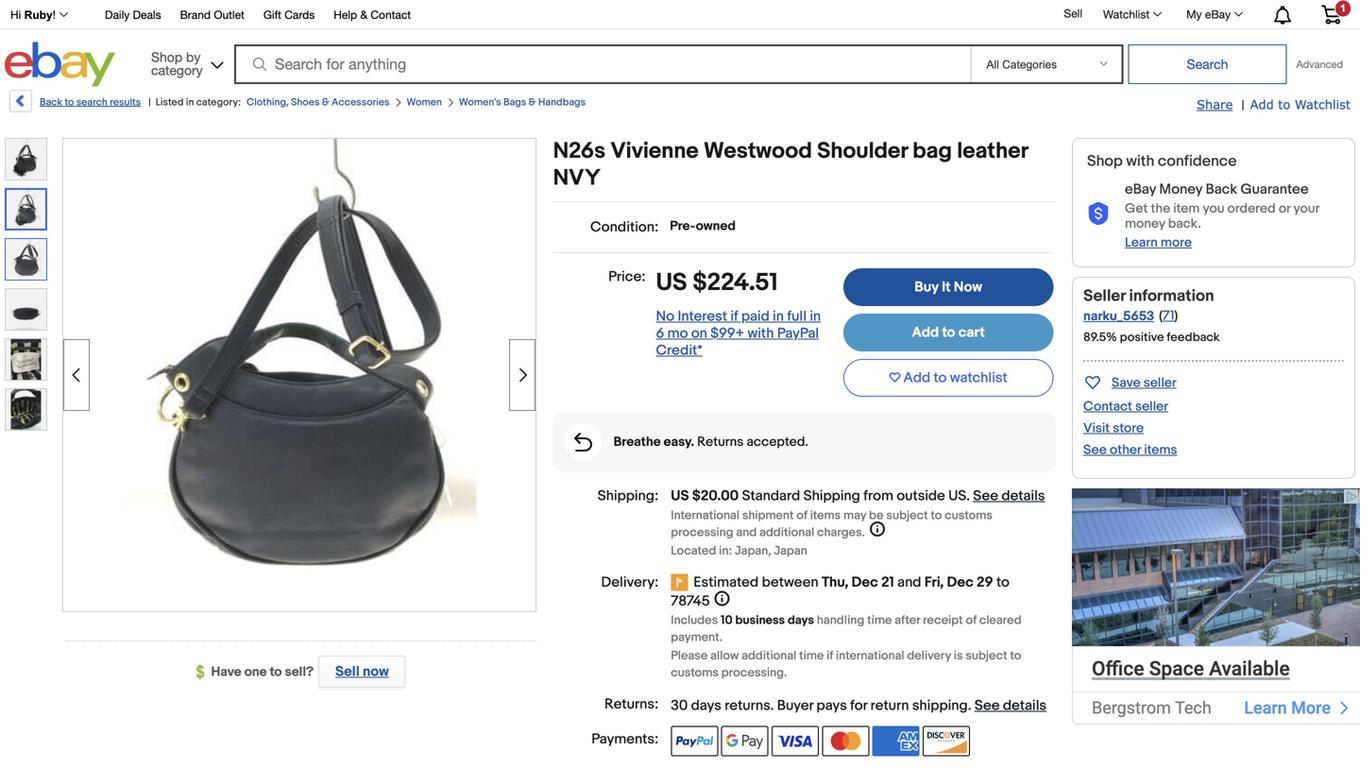 Task type: locate. For each thing, give the bounding box(es) containing it.
us up the international
[[671, 488, 689, 505]]

days down between
[[788, 613, 814, 628]]

0 vertical spatial watchlist
[[1104, 8, 1150, 21]]

additional
[[760, 525, 815, 540], [742, 649, 797, 663]]

0 vertical spatial time
[[868, 613, 892, 628]]

1 vertical spatial with
[[748, 325, 774, 342]]

with details__icon image left get
[[1088, 202, 1110, 226]]

1 vertical spatial of
[[966, 613, 977, 628]]

breathe
[[614, 434, 661, 450]]

0 horizontal spatial shop
[[151, 49, 183, 65]]

& right shoes
[[322, 96, 329, 109]]

0 vertical spatial see details link
[[974, 488, 1046, 505]]

and inside estimated between thu, dec 21 and fri, dec 29 to 78745
[[898, 574, 922, 591]]

and inside international shipment of items may be subject to customs processing and additional charges.
[[736, 525, 757, 540]]

1 vertical spatial details
[[1003, 697, 1047, 714]]

visit
[[1084, 420, 1110, 436]]

to inside button
[[934, 369, 947, 386]]

processing.
[[722, 666, 787, 680]]

share
[[1197, 97, 1233, 111]]

0 vertical spatial with details__icon image
[[1088, 202, 1110, 226]]

0 vertical spatial of
[[797, 508, 808, 523]]

1 horizontal spatial shop
[[1088, 152, 1123, 171]]

0 vertical spatial and
[[736, 525, 757, 540]]

to inside international shipment of items may be subject to customs processing and additional charges.
[[931, 508, 942, 523]]

picture 1 of 6 image
[[6, 139, 46, 180]]

1 horizontal spatial and
[[898, 574, 922, 591]]

0 horizontal spatial with details__icon image
[[575, 433, 593, 452]]

subject right 'is'
[[966, 649, 1008, 663]]

estimated between thu, dec 21 and fri, dec 29 to 78745
[[671, 574, 1010, 610]]

0 horizontal spatial days
[[691, 697, 722, 714]]

if left 'paid'
[[731, 308, 738, 325]]

dollar sign image
[[196, 665, 211, 680]]

to down advanced link in the right of the page
[[1279, 97, 1291, 111]]

share button
[[1197, 96, 1233, 113]]

to down cleared
[[1010, 649, 1022, 663]]

paypal image
[[671, 726, 718, 756]]

0 horizontal spatial if
[[731, 308, 738, 325]]

0 horizontal spatial back
[[40, 96, 62, 109]]

1 vertical spatial additional
[[742, 649, 797, 663]]

1 horizontal spatial days
[[788, 613, 814, 628]]

guarantee
[[1241, 181, 1309, 198]]

2 horizontal spatial in
[[810, 308, 821, 325]]

women's bags & handbags link
[[459, 96, 586, 109]]

0 vertical spatial add
[[1251, 97, 1274, 111]]

additional up processing.
[[742, 649, 797, 663]]

no interest if paid in full in 6 mo on $99+ with paypal credit*
[[656, 308, 821, 359]]

information
[[1130, 286, 1215, 306]]

sell link
[[1056, 7, 1091, 20]]

us right outside
[[949, 488, 967, 505]]

us $20.00 standard shipping from outside us . see details
[[671, 488, 1046, 505]]

0 vertical spatial days
[[788, 613, 814, 628]]

sell left now
[[335, 663, 360, 680]]

watchlist right sell link
[[1104, 8, 1150, 21]]

condition:
[[591, 219, 659, 236]]

with details__icon image left the breathe
[[575, 433, 593, 452]]

contact seller link
[[1084, 399, 1169, 415]]

in right full
[[810, 308, 821, 325]]

& right help
[[360, 8, 368, 21]]

and right 21
[[898, 574, 922, 591]]

advanced
[[1297, 58, 1344, 70]]

sell
[[1064, 7, 1083, 20], [335, 663, 360, 680]]

1 vertical spatial and
[[898, 574, 922, 591]]

paypal credit image
[[671, 767, 769, 768]]

see details link right outside
[[974, 488, 1046, 505]]

brand
[[180, 8, 211, 21]]

customs down please
[[671, 666, 719, 680]]

additional up japan
[[760, 525, 815, 540]]

have
[[211, 664, 242, 680]]

be
[[869, 508, 884, 523]]

to down outside
[[931, 508, 942, 523]]

1 horizontal spatial subject
[[966, 649, 1008, 663]]

contact up visit store link
[[1084, 399, 1133, 415]]

discover image
[[923, 726, 970, 756]]

0 horizontal spatial ebay
[[1125, 181, 1157, 198]]

us for us $20.00 standard shipping from outside us . see details
[[671, 488, 689, 505]]

1 vertical spatial back
[[1206, 181, 1238, 198]]

sell for sell
[[1064, 7, 1083, 20]]

&
[[360, 8, 368, 21], [322, 96, 329, 109], [529, 96, 536, 109]]

back.
[[1169, 216, 1202, 232]]

add inside button
[[904, 369, 931, 386]]

1 horizontal spatial back
[[1206, 181, 1238, 198]]

0 vertical spatial see
[[1084, 442, 1107, 458]]

0 vertical spatial ebay
[[1206, 8, 1231, 21]]

shoulder
[[817, 138, 908, 165]]

hi
[[10, 9, 21, 21]]

sell?
[[285, 664, 314, 680]]

subject down outside
[[887, 508, 928, 523]]

$224.51
[[693, 268, 778, 298]]

0 horizontal spatial subject
[[887, 508, 928, 523]]

items right other
[[1145, 442, 1178, 458]]

save seller button
[[1084, 371, 1177, 393]]

.
[[967, 488, 970, 505], [771, 697, 774, 714], [968, 697, 972, 714]]

add down add to cart link
[[904, 369, 931, 386]]

handbags
[[538, 96, 586, 109]]

international shipment of items may be subject to customs processing and additional charges.
[[671, 508, 993, 540]]

| left listed
[[149, 96, 151, 109]]

0 horizontal spatial watchlist
[[1104, 8, 1150, 21]]

1 horizontal spatial dec
[[947, 574, 974, 591]]

1 vertical spatial subject
[[966, 649, 1008, 663]]

contact seller visit store see other items
[[1084, 399, 1178, 458]]

if inside no interest if paid in full in 6 mo on $99+ with paypal credit*
[[731, 308, 738, 325]]

1 horizontal spatial in
[[773, 308, 784, 325]]

| right share button
[[1242, 97, 1245, 113]]

return
[[871, 697, 909, 714]]

us up 'no'
[[656, 268, 688, 298]]

in right listed
[[186, 96, 194, 109]]

picture 3 of 6 image
[[6, 239, 46, 280]]

leather
[[957, 138, 1028, 165]]

help & contact link
[[334, 5, 411, 26]]

1 vertical spatial ebay
[[1125, 181, 1157, 198]]

of right shipment
[[797, 508, 808, 523]]

1 vertical spatial shop
[[1088, 152, 1123, 171]]

1 horizontal spatial sell
[[1064, 7, 1083, 20]]

seller inside contact seller visit store see other items
[[1136, 399, 1169, 415]]

time left after
[[868, 613, 892, 628]]

& right bags
[[529, 96, 536, 109]]

1 vertical spatial sell
[[335, 663, 360, 680]]

contact right help
[[371, 8, 411, 21]]

1 horizontal spatial ebay
[[1206, 8, 1231, 21]]

payment.
[[671, 630, 723, 645]]

located in: japan, japan
[[671, 544, 808, 558]]

1 horizontal spatial if
[[827, 649, 834, 663]]

shop
[[151, 49, 183, 65], [1088, 152, 1123, 171]]

0 vertical spatial sell
[[1064, 7, 1083, 20]]

shop inside the shop by category
[[151, 49, 183, 65]]

international
[[836, 649, 905, 663]]

see inside contact seller visit store see other items
[[1084, 442, 1107, 458]]

0 horizontal spatial contact
[[371, 8, 411, 21]]

1 horizontal spatial with details__icon image
[[1088, 202, 1110, 226]]

0 horizontal spatial with
[[748, 325, 774, 342]]

sell inside account navigation
[[1064, 7, 1083, 20]]

| inside "share | add to watchlist"
[[1242, 97, 1245, 113]]

days right 30 on the bottom of the page
[[691, 697, 722, 714]]

time down handling time after receipt of cleared payment.
[[799, 649, 824, 663]]

clothing, shoes & accessories link
[[247, 96, 390, 109]]

2 horizontal spatial &
[[529, 96, 536, 109]]

add down buy
[[912, 324, 939, 341]]

add
[[1251, 97, 1274, 111], [912, 324, 939, 341], [904, 369, 931, 386]]

1 horizontal spatial &
[[360, 8, 368, 21]]

1 vertical spatial seller
[[1136, 399, 1169, 415]]

bag
[[913, 138, 952, 165]]

if down handling time after receipt of cleared payment.
[[827, 649, 834, 663]]

ebay right the my
[[1206, 8, 1231, 21]]

with right $99+
[[748, 325, 774, 342]]

dec left '29'
[[947, 574, 974, 591]]

0 horizontal spatial customs
[[671, 666, 719, 680]]

additional inside the 'please allow additional time if international delivery is subject to customs processing.'
[[742, 649, 797, 663]]

0 horizontal spatial time
[[799, 649, 824, 663]]

0 horizontal spatial sell
[[335, 663, 360, 680]]

1 vertical spatial time
[[799, 649, 824, 663]]

advertisement region
[[1072, 488, 1361, 725]]

1 horizontal spatial of
[[966, 613, 977, 628]]

n26s vivienne westwood shoulder bag leather nvy
[[553, 138, 1028, 192]]

to inside the 'please allow additional time if international delivery is subject to customs processing.'
[[1010, 649, 1022, 663]]

to left watchlist
[[934, 369, 947, 386]]

1 vertical spatial add
[[912, 324, 939, 341]]

0 horizontal spatial of
[[797, 508, 808, 523]]

please allow additional time if international delivery is subject to customs processing.
[[671, 649, 1022, 680]]

0 vertical spatial items
[[1145, 442, 1178, 458]]

dec left 21
[[852, 574, 878, 591]]

. up discover 'image'
[[968, 697, 972, 714]]

see right shipping
[[975, 697, 1000, 714]]

1 vertical spatial watchlist
[[1295, 97, 1351, 111]]

allow
[[711, 649, 739, 663]]

0 vertical spatial shop
[[151, 49, 183, 65]]

one
[[244, 664, 267, 680]]

1 horizontal spatial customs
[[945, 508, 993, 523]]

add inside "share | add to watchlist"
[[1251, 97, 1274, 111]]

see down visit
[[1084, 442, 1107, 458]]

0 vertical spatial customs
[[945, 508, 993, 523]]

if
[[731, 308, 738, 325], [827, 649, 834, 663]]

to inside "share | add to watchlist"
[[1279, 97, 1291, 111]]

get
[[1125, 201, 1148, 217]]

0 horizontal spatial dec
[[852, 574, 878, 591]]

0 horizontal spatial and
[[736, 525, 757, 540]]

subject inside international shipment of items may be subject to customs processing and additional charges.
[[887, 508, 928, 523]]

with up get
[[1127, 152, 1155, 171]]

1 horizontal spatial |
[[1242, 97, 1245, 113]]

0 horizontal spatial |
[[149, 96, 151, 109]]

0 horizontal spatial items
[[810, 508, 841, 523]]

ebay up get
[[1125, 181, 1157, 198]]

& inside account navigation
[[360, 8, 368, 21]]

contact
[[371, 8, 411, 21], [1084, 399, 1133, 415]]

78745
[[671, 593, 710, 610]]

0 vertical spatial seller
[[1144, 375, 1177, 391]]

30
[[671, 697, 688, 714]]

sell inside sell now link
[[335, 663, 360, 680]]

1 dec from the left
[[852, 574, 878, 591]]

payments:
[[592, 731, 659, 748]]

back
[[40, 96, 62, 109], [1206, 181, 1238, 198]]

ebay inside account navigation
[[1206, 8, 1231, 21]]

0 vertical spatial with
[[1127, 152, 1155, 171]]

2 vertical spatial add
[[904, 369, 931, 386]]

1 horizontal spatial items
[[1145, 442, 1178, 458]]

in left full
[[773, 308, 784, 325]]

with details__icon image inside 'us $224.51' main content
[[575, 433, 593, 452]]

positive
[[1120, 330, 1165, 345]]

returns
[[725, 697, 771, 714]]

items down shipping
[[810, 508, 841, 523]]

daily deals
[[105, 8, 161, 21]]

& for women's bags & handbags
[[529, 96, 536, 109]]

store
[[1113, 420, 1144, 436]]

cart
[[959, 324, 985, 341]]

1 horizontal spatial time
[[868, 613, 892, 628]]

1 horizontal spatial contact
[[1084, 399, 1133, 415]]

to right '29'
[[997, 574, 1010, 591]]

shipping
[[804, 488, 861, 505]]

us
[[656, 268, 688, 298], [671, 488, 689, 505], [949, 488, 967, 505]]

to inside estimated between thu, dec 21 and fri, dec 29 to 78745
[[997, 574, 1010, 591]]

back up you
[[1206, 181, 1238, 198]]

2 dec from the left
[[947, 574, 974, 591]]

other
[[1110, 442, 1142, 458]]

1 link
[[1311, 0, 1353, 27]]

sell for sell now
[[335, 663, 360, 680]]

items
[[1145, 442, 1178, 458], [810, 508, 841, 523]]

contact inside contact seller visit store see other items
[[1084, 399, 1133, 415]]

0 vertical spatial additional
[[760, 525, 815, 540]]

add right share
[[1251, 97, 1274, 111]]

and up japan, at right
[[736, 525, 757, 540]]

learn
[[1125, 235, 1158, 251]]

back to search results
[[40, 96, 141, 109]]

dec
[[852, 574, 878, 591], [947, 574, 974, 591]]

shop for shop by category
[[151, 49, 183, 65]]

add for add to watchlist
[[904, 369, 931, 386]]

japan,
[[735, 544, 772, 558]]

0 vertical spatial subject
[[887, 508, 928, 523]]

listed
[[156, 96, 184, 109]]

cards
[[285, 8, 315, 21]]

1 horizontal spatial watchlist
[[1295, 97, 1351, 111]]

1 vertical spatial contact
[[1084, 399, 1133, 415]]

back left search
[[40, 96, 62, 109]]

see right outside
[[974, 488, 999, 505]]

back inside ebay money back guarantee get the item you ordered or your money back. learn more
[[1206, 181, 1238, 198]]

0 vertical spatial if
[[731, 308, 738, 325]]

add to cart link
[[844, 314, 1054, 352]]

seller information narku_5653 ( 71 ) 89.5% positive feedback
[[1084, 286, 1220, 345]]

seller inside button
[[1144, 375, 1177, 391]]

customs down outside
[[945, 508, 993, 523]]

1 vertical spatial customs
[[671, 666, 719, 680]]

watchlist down advanced
[[1295, 97, 1351, 111]]

see
[[1084, 442, 1107, 458], [974, 488, 999, 505], [975, 697, 1000, 714]]

1
[[1341, 2, 1346, 14]]

mo
[[668, 325, 688, 342]]

with details__icon image
[[1088, 202, 1110, 226], [575, 433, 593, 452]]

picture 6 of 6 image
[[6, 389, 46, 430]]

None submit
[[1129, 44, 1287, 84]]

my ebay link
[[1176, 3, 1252, 26]]

1 vertical spatial with details__icon image
[[575, 433, 593, 452]]

by
[[186, 49, 201, 65]]

nvy
[[553, 165, 601, 192]]

may
[[844, 508, 867, 523]]

money
[[1160, 181, 1203, 198]]

subject inside the 'please allow additional time if international delivery is subject to customs processing.'
[[966, 649, 1008, 663]]

seller down save seller
[[1136, 399, 1169, 415]]

. right outside
[[967, 488, 970, 505]]

1 vertical spatial items
[[810, 508, 841, 523]]

to left search
[[65, 96, 74, 109]]

shop for shop with confidence
[[1088, 152, 1123, 171]]

see details link right shipping
[[975, 697, 1047, 714]]

1 vertical spatial if
[[827, 649, 834, 663]]

. left buyer
[[771, 697, 774, 714]]

sell left watchlist link
[[1064, 7, 1083, 20]]

of right receipt
[[966, 613, 977, 628]]

google pay image
[[722, 726, 769, 756]]

0 vertical spatial contact
[[371, 8, 411, 21]]

additional inside international shipment of items may be subject to customs processing and additional charges.
[[760, 525, 815, 540]]

seller right save
[[1144, 375, 1177, 391]]

0 horizontal spatial &
[[322, 96, 329, 109]]



Task type: vqa. For each thing, say whether or not it's contained in the screenshot.
Ornaments
no



Task type: describe. For each thing, give the bounding box(es) containing it.
1 vertical spatial see
[[974, 488, 999, 505]]

pre-owned
[[670, 218, 736, 234]]

n26s
[[553, 138, 606, 165]]

feedback
[[1167, 330, 1220, 345]]

picture 5 of 6 image
[[6, 339, 46, 380]]

71
[[1163, 308, 1175, 324]]

buyer
[[777, 697, 814, 714]]

ebay money back guarantee get the item you ordered or your money back. learn more
[[1125, 181, 1320, 251]]

delivery alert flag image
[[671, 574, 694, 593]]

ruby
[[24, 9, 53, 21]]

owned
[[696, 218, 736, 234]]

n26s vivienne westwood shoulder bag leather nvy - picture 3 of 6 image
[[122, 137, 477, 609]]

watchlist inside account navigation
[[1104, 8, 1150, 21]]

shipment
[[742, 508, 794, 523]]

time inside handling time after receipt of cleared payment.
[[868, 613, 892, 628]]

gift
[[263, 8, 282, 21]]

visa image
[[772, 726, 819, 756]]

processing
[[671, 525, 734, 540]]

master card image
[[822, 726, 870, 756]]

(
[[1160, 308, 1163, 324]]

seller for contact
[[1136, 399, 1169, 415]]

women's bags & handbags
[[459, 96, 586, 109]]

credit*
[[656, 342, 703, 359]]

items inside international shipment of items may be subject to customs processing and additional charges.
[[810, 508, 841, 523]]

includes
[[671, 613, 718, 628]]

save
[[1112, 375, 1141, 391]]

contact inside account navigation
[[371, 8, 411, 21]]

shop with confidence
[[1088, 152, 1237, 171]]

watchlist
[[950, 369, 1008, 386]]

fri,
[[925, 574, 944, 591]]

returns:
[[605, 696, 659, 713]]

delivery
[[907, 649, 951, 663]]

customs inside international shipment of items may be subject to customs processing and additional charges.
[[945, 508, 993, 523]]

confidence
[[1158, 152, 1237, 171]]

Search for anything text field
[[237, 46, 967, 82]]

1 horizontal spatial with
[[1127, 152, 1155, 171]]

no
[[656, 308, 675, 325]]

ebay inside ebay money back guarantee get the item you ordered or your money back. learn more
[[1125, 181, 1157, 198]]

handling
[[817, 613, 865, 628]]

share | add to watchlist
[[1197, 97, 1351, 113]]

brand outlet
[[180, 8, 245, 21]]

it
[[942, 279, 951, 296]]

brand outlet link
[[180, 5, 245, 26]]

between
[[762, 574, 819, 591]]

time inside the 'please allow additional time if international delivery is subject to customs processing.'
[[799, 649, 824, 663]]

buy
[[915, 279, 939, 296]]

29
[[977, 574, 994, 591]]

after
[[895, 613, 920, 628]]

women
[[407, 96, 442, 109]]

deals
[[133, 8, 161, 21]]

ordered
[[1228, 201, 1276, 217]]

standard
[[742, 488, 801, 505]]

add to cart
[[912, 324, 985, 341]]

71 link
[[1163, 308, 1175, 324]]

visit store link
[[1084, 420, 1144, 436]]

& for clothing, shoes & accessories
[[322, 96, 329, 109]]

none submit inside shop by category banner
[[1129, 44, 1287, 84]]

89.5%
[[1084, 330, 1118, 345]]

add for add to cart
[[912, 324, 939, 341]]

accessories
[[332, 96, 390, 109]]

american express image
[[873, 726, 920, 756]]

business
[[736, 613, 785, 628]]

account navigation
[[0, 0, 1356, 29]]

category
[[151, 62, 203, 78]]

buy it now link
[[844, 268, 1054, 306]]

shipping:
[[598, 488, 659, 505]]

now
[[363, 663, 389, 680]]

sell now
[[335, 663, 389, 680]]

save seller
[[1112, 375, 1177, 391]]

now
[[954, 279, 983, 296]]

price:
[[609, 268, 646, 285]]

daily deals link
[[105, 5, 161, 26]]

with details__icon image for ebay money back guarantee
[[1088, 202, 1110, 226]]

see other items link
[[1084, 442, 1178, 458]]

picture 4 of 6 image
[[6, 289, 46, 330]]

with details__icon image for breathe easy.
[[575, 433, 593, 452]]

add to watchlist link
[[1251, 96, 1351, 113]]

1 vertical spatial days
[[691, 697, 722, 714]]

0 horizontal spatial in
[[186, 96, 194, 109]]

daily
[[105, 8, 130, 21]]

us $224.51 main content
[[553, 138, 1056, 768]]

shop by category button
[[143, 42, 228, 83]]

help
[[334, 8, 357, 21]]

0 vertical spatial back
[[40, 96, 62, 109]]

westwood
[[704, 138, 812, 165]]

$20.00
[[693, 488, 739, 505]]

if inside the 'please allow additional time if international delivery is subject to customs processing.'
[[827, 649, 834, 663]]

customs inside the 'please allow additional time if international delivery is subject to customs processing.'
[[671, 666, 719, 680]]

$99+
[[711, 325, 745, 342]]

breathe easy. returns accepted.
[[614, 434, 809, 450]]

1 vertical spatial see details link
[[975, 697, 1047, 714]]

vivienne
[[611, 138, 699, 165]]

includes 10 business days
[[671, 613, 814, 628]]

money
[[1125, 216, 1166, 232]]

my
[[1187, 8, 1202, 21]]

advanced link
[[1287, 45, 1353, 83]]

us for us $224.51
[[656, 268, 688, 298]]

more
[[1161, 235, 1192, 251]]

0 vertical spatial details
[[1002, 488, 1046, 505]]

to right one on the left bottom of page
[[270, 664, 282, 680]]

2 vertical spatial see
[[975, 697, 1000, 714]]

items inside contact seller visit store see other items
[[1145, 442, 1178, 458]]

in:
[[719, 544, 732, 558]]

receipt
[[923, 613, 963, 628]]

search
[[76, 96, 108, 109]]

watchlist inside "share | add to watchlist"
[[1295, 97, 1351, 111]]

seller for save
[[1144, 375, 1177, 391]]

have one to sell?
[[211, 664, 314, 680]]

30 days returns . buyer pays for return shipping . see details
[[671, 697, 1047, 714]]

of inside handling time after receipt of cleared payment.
[[966, 613, 977, 628]]

category:
[[196, 96, 241, 109]]

of inside international shipment of items may be subject to customs processing and additional charges.
[[797, 508, 808, 523]]

back to search results link
[[8, 90, 141, 119]]

shop by category banner
[[0, 0, 1356, 92]]

!
[[53, 9, 56, 21]]

picture 2 of 6 image
[[7, 190, 45, 229]]

with inside no interest if paid in full in 6 mo on $99+ with paypal credit*
[[748, 325, 774, 342]]

10
[[721, 613, 733, 628]]

21
[[882, 574, 895, 591]]

to left cart on the top
[[942, 324, 956, 341]]

)
[[1175, 308, 1178, 324]]

narku_5653 link
[[1084, 308, 1155, 325]]



